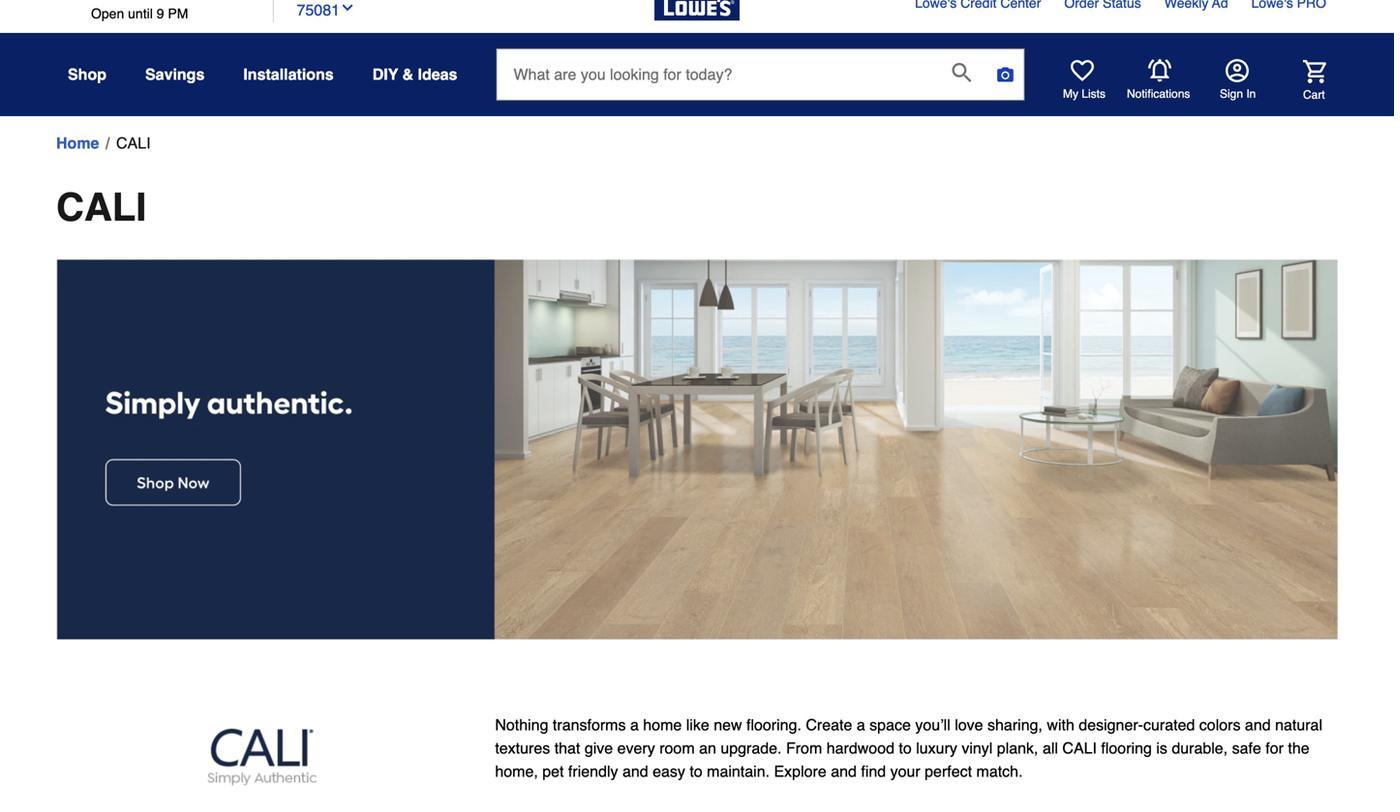 Task type: locate. For each thing, give the bounding box(es) containing it.
create
[[806, 716, 853, 734]]

and down hardwood
[[831, 763, 857, 781]]

2 vertical spatial cali
[[1063, 739, 1098, 757]]

lists
[[1082, 87, 1106, 101]]

75081
[[297, 1, 340, 19]]

a up hardwood
[[857, 716, 866, 734]]

you'll
[[916, 716, 951, 734]]

cali down home link
[[56, 185, 147, 230]]

curated
[[1144, 716, 1196, 734]]

and up safe
[[1246, 716, 1272, 734]]

my
[[1064, 87, 1079, 101]]

0 vertical spatial to
[[899, 739, 912, 757]]

to down an
[[690, 763, 703, 781]]

nothing
[[495, 716, 549, 734]]

1 horizontal spatial a
[[857, 716, 866, 734]]

for
[[1266, 739, 1284, 757]]

9
[[157, 6, 164, 21]]

diy
[[373, 65, 398, 83]]

Search Query text field
[[497, 49, 937, 100]]

None search field
[[496, 48, 1025, 119]]

1 horizontal spatial and
[[831, 763, 857, 781]]

home
[[644, 716, 682, 734]]

home,
[[495, 763, 538, 781]]

0 horizontal spatial and
[[623, 763, 649, 781]]

friendly
[[569, 763, 619, 781]]

cali right all
[[1063, 739, 1098, 757]]

love
[[955, 716, 984, 734]]

upgrade.
[[721, 739, 782, 757]]

0 vertical spatial cali
[[116, 134, 151, 152]]

sign in button
[[1221, 59, 1257, 102]]

and
[[1246, 716, 1272, 734], [623, 763, 649, 781], [831, 763, 857, 781]]

space
[[870, 716, 911, 734]]

transforms
[[553, 716, 626, 734]]

0 horizontal spatial to
[[690, 763, 703, 781]]

cali right home
[[116, 134, 151, 152]]

until
[[128, 6, 153, 21]]

cart button
[[1277, 60, 1327, 102]]

1 vertical spatial to
[[690, 763, 703, 781]]

and down every
[[623, 763, 649, 781]]

your
[[891, 763, 921, 781]]

sign
[[1221, 87, 1244, 101]]

pet
[[543, 763, 564, 781]]

cali
[[116, 134, 151, 152], [56, 185, 147, 230], [1063, 739, 1098, 757]]

match.
[[977, 763, 1023, 781]]

every
[[618, 739, 656, 757]]

give
[[585, 739, 613, 757]]

natural
[[1276, 716, 1323, 734]]

to up your
[[899, 739, 912, 757]]

a up every
[[631, 716, 639, 734]]

maintain.
[[707, 763, 770, 781]]

an
[[700, 739, 717, 757]]

to
[[899, 739, 912, 757], [690, 763, 703, 781]]

pm
[[168, 6, 188, 21]]

2 horizontal spatial and
[[1246, 716, 1272, 734]]

a
[[631, 716, 639, 734], [857, 716, 866, 734]]

shop
[[68, 65, 107, 83]]

is
[[1157, 739, 1168, 757]]

like
[[687, 716, 710, 734]]

ideas
[[418, 65, 458, 83]]

savings
[[145, 65, 205, 83]]

1 horizontal spatial to
[[899, 739, 912, 757]]

2 a from the left
[[857, 716, 866, 734]]

0 horizontal spatial a
[[631, 716, 639, 734]]

all
[[1043, 739, 1059, 757]]

perfect
[[925, 763, 973, 781]]

lowe's home improvement account image
[[1226, 59, 1250, 82]]

textures
[[495, 739, 550, 757]]



Task type: describe. For each thing, give the bounding box(es) containing it.
cali logo. image
[[60, 718, 464, 788]]

safe
[[1233, 739, 1262, 757]]

my lists
[[1064, 87, 1106, 101]]

1 vertical spatial cali
[[56, 185, 147, 230]]

that
[[555, 739, 581, 757]]

savings button
[[145, 57, 205, 92]]

installations button
[[243, 57, 334, 92]]

with
[[1048, 716, 1075, 734]]

in
[[1247, 87, 1257, 101]]

camera image
[[996, 65, 1016, 84]]

vinyl
[[962, 739, 993, 757]]

home
[[56, 134, 99, 152]]

cali inside nothing transforms a home like new flooring. create a space you'll love sharing, with designer-curated colors and natural textures that give every room an upgrade. from hardwood to luxury vinyl plank, all cali flooring is durable, safe for the home, pet friendly and easy to maintain. explore and find your perfect match.
[[1063, 739, 1098, 757]]

home link
[[56, 132, 99, 155]]

search image
[[953, 63, 972, 82]]

installations
[[243, 65, 334, 83]]

the
[[1289, 739, 1310, 757]]

flooring.
[[747, 716, 802, 734]]

simply authentic. shop now. image
[[56, 260, 1339, 640]]

&
[[403, 65, 414, 83]]

explore
[[774, 763, 827, 781]]

durable,
[[1172, 739, 1228, 757]]

colors
[[1200, 716, 1241, 734]]

luxury
[[917, 739, 958, 757]]

notifications
[[1128, 87, 1191, 101]]

find
[[862, 763, 887, 781]]

designer-
[[1079, 716, 1144, 734]]

lowe's home improvement cart image
[[1304, 60, 1327, 83]]

lowe's home improvement logo image
[[655, 0, 740, 44]]

diy & ideas
[[373, 65, 458, 83]]

sign in
[[1221, 87, 1257, 101]]

chevron down image
[[340, 0, 356, 16]]

my lists link
[[1064, 59, 1106, 102]]

lowe's home improvement lists image
[[1071, 59, 1095, 82]]

flooring
[[1102, 739, 1153, 757]]

lowe's home improvement notification center image
[[1149, 59, 1172, 82]]

sharing,
[[988, 716, 1043, 734]]

from
[[787, 739, 823, 757]]

75081 button
[[297, 0, 356, 22]]

1 a from the left
[[631, 716, 639, 734]]

hardwood
[[827, 739, 895, 757]]

diy & ideas button
[[373, 57, 458, 92]]

cali link
[[116, 132, 151, 155]]

open until 9 pm
[[91, 6, 188, 21]]

plank,
[[998, 739, 1039, 757]]

cart
[[1304, 88, 1326, 101]]

new
[[714, 716, 743, 734]]

shop button
[[68, 57, 107, 92]]

open
[[91, 6, 124, 21]]

room
[[660, 739, 695, 757]]

nothing transforms a home like new flooring. create a space you'll love sharing, with designer-curated colors and natural textures that give every room an upgrade. from hardwood to luxury vinyl plank, all cali flooring is durable, safe for the home, pet friendly and easy to maintain. explore and find your perfect match.
[[495, 716, 1323, 781]]

easy
[[653, 763, 686, 781]]



Task type: vqa. For each thing, say whether or not it's contained in the screenshot.
Outside
no



